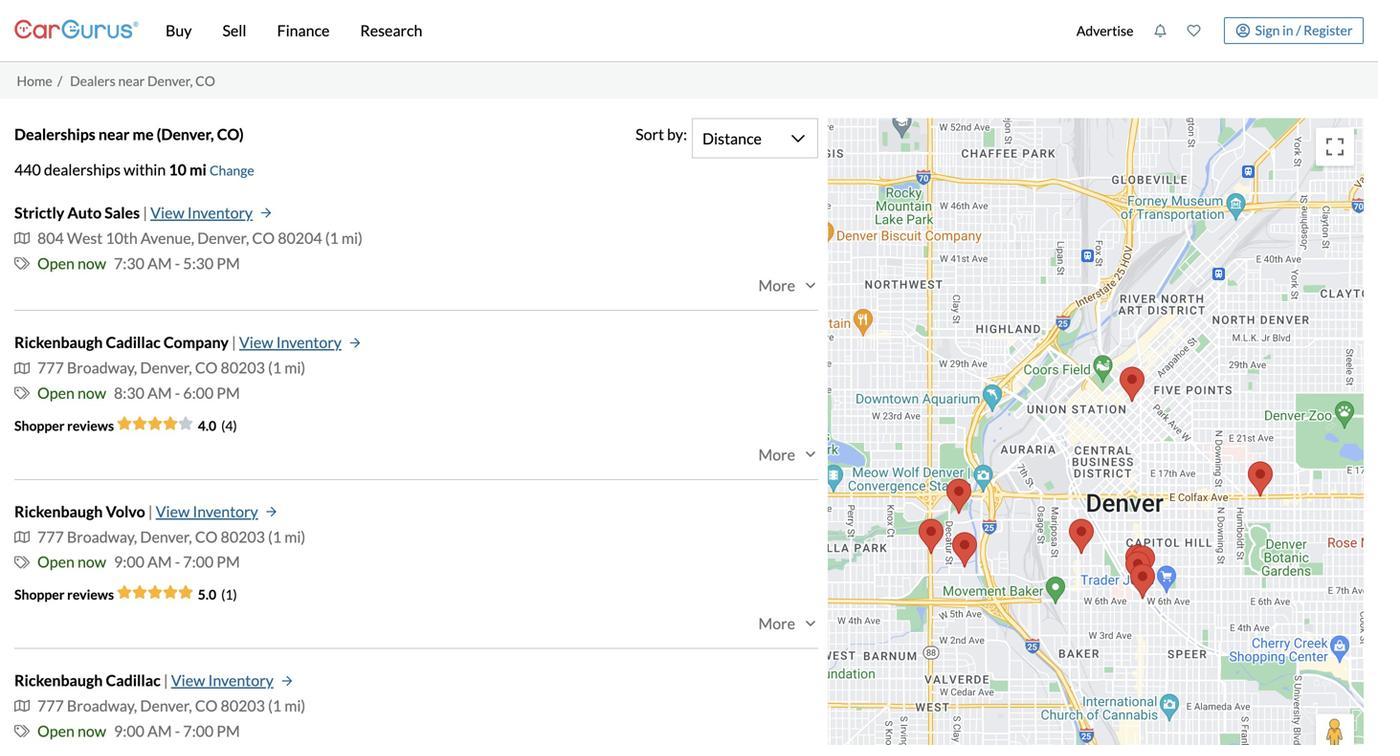 Task type: vqa. For each thing, say whether or not it's contained in the screenshot.
1st Open from the bottom
yes



Task type: describe. For each thing, give the bounding box(es) containing it.
open now 7:30 am - 5:30 pm
[[37, 254, 240, 273]]

now for strictly auto sales
[[77, 254, 106, 273]]

777 for rickenbaugh cadillac
[[37, 697, 64, 715]]

rickenbaugh volvo image
[[1130, 546, 1155, 581]]

reviews for 9:00
[[67, 587, 114, 603]]

sort by:
[[636, 125, 687, 144]]

4.0
[[198, 418, 216, 434]]

open notifications image
[[1154, 24, 1167, 37]]

80203 for rickenbaugh cadillac company |
[[221, 359, 265, 377]]

rickenbaugh cadillac |
[[14, 671, 168, 690]]

0 horizontal spatial /
[[57, 73, 62, 89]]

- for rickenbaugh cadillac |
[[175, 722, 180, 741]]

inventory for strictly auto sales |
[[187, 203, 253, 222]]

reviews for 8:30
[[67, 418, 114, 434]]

finance
[[277, 21, 330, 40]]

user icon image
[[1236, 23, 1250, 38]]

rickenbaugh cadillac image
[[1126, 552, 1150, 587]]

1 more button from the top
[[759, 276, 818, 295]]

80203 for rickenbaugh cadillac |
[[221, 697, 265, 715]]

capitol hill auto sales image
[[1248, 462, 1273, 497]]

open for rickenbaugh volvo
[[37, 553, 75, 572]]

777 broadway, denver, co 80203         (1 mi) for rickenbaugh volvo
[[37, 528, 306, 546]]

map image
[[14, 361, 30, 376]]

rickenbaugh for rickenbaugh cadillac company |
[[14, 333, 103, 352]]

view for rickenbaugh cadillac |
[[171, 671, 205, 690]]

tred image
[[1130, 564, 1155, 600]]

7:30
[[114, 254, 144, 273]]

home link
[[17, 73, 52, 89]]

shopper reviews for open now 8:30 am - 6:00 pm
[[14, 418, 117, 434]]

dealerships
[[44, 160, 121, 179]]

co for rickenbaugh volvo |
[[195, 528, 218, 546]]

buy
[[166, 21, 192, 40]]

more for 8:30 am - 6:00 pm
[[759, 445, 795, 464]]

mi) for rickenbaugh volvo |
[[284, 528, 306, 546]]

inventory for rickenbaugh volvo |
[[193, 502, 258, 521]]

10th
[[106, 229, 138, 247]]

view inventory for rickenbaugh cadillac |
[[171, 671, 274, 690]]

advertise link
[[1067, 4, 1144, 57]]

more button for open now 9:00 am - 7:00 pm
[[759, 615, 818, 633]]

777 broadway, denver, co 80203         (1 mi) for rickenbaugh cadillac company
[[37, 359, 306, 377]]

sales
[[105, 203, 140, 222]]

menu containing sign in / register
[[1067, 4, 1364, 57]]

7:00 for rickenbaugh volvo |
[[183, 553, 214, 572]]

the ultimate machines image
[[919, 519, 944, 555]]

tags image for rickenbaugh cadillac company |
[[14, 386, 30, 401]]

(denver,
[[157, 125, 214, 144]]

view for strictly auto sales |
[[150, 203, 184, 222]]

avenue,
[[141, 229, 194, 247]]

tags image for rickenbaugh cadillac |
[[14, 724, 30, 739]]

0 vertical spatial near
[[118, 73, 145, 89]]

company
[[163, 333, 229, 352]]

view inventory for rickenbaugh cadillac company |
[[239, 333, 342, 352]]

6:00
[[183, 384, 214, 402]]

home
[[17, 73, 52, 89]]

777 for rickenbaugh volvo
[[37, 528, 64, 546]]

view inventory for strictly auto sales |
[[150, 203, 253, 222]]

rickenbaugh cadillac company |
[[14, 333, 236, 352]]

7:00 for rickenbaugh cadillac |
[[183, 722, 214, 741]]

now for rickenbaugh volvo
[[77, 553, 106, 572]]

5.0 (1)
[[198, 587, 237, 603]]

440 dealerships within 10 mi change
[[14, 160, 254, 179]]

am for strictly auto sales
[[147, 254, 172, 273]]

angle down image for 8:30 am - 6:00 pm
[[803, 447, 818, 462]]

west
[[67, 229, 103, 247]]

broadway, for rickenbaugh cadillac
[[67, 697, 137, 715]]

open now 9:00 am - 7:00 pm for rickenbaugh volvo
[[37, 553, 240, 572]]

view for rickenbaugh cadillac company |
[[239, 333, 273, 352]]

research
[[360, 21, 422, 40]]

advertise
[[1077, 22, 1134, 39]]

more for 9:00 am - 7:00 pm
[[759, 615, 795, 633]]

- for rickenbaugh cadillac company |
[[175, 384, 180, 402]]

rickenbaugh cadillac company image
[[1126, 545, 1150, 580]]

rickenbaugh volvo |
[[14, 502, 153, 521]]

open for strictly auto sales
[[37, 254, 75, 273]]

8:30
[[114, 384, 144, 402]]

4.0 (4)
[[198, 418, 237, 434]]

440
[[14, 160, 41, 179]]

map image for rickenbaugh volvo |
[[14, 530, 30, 545]]

open now 8:30 am - 6:00 pm
[[37, 384, 240, 402]]

sell
[[222, 21, 246, 40]]

804 west 10th avenue, denver, co 80204         (1 mi)
[[37, 229, 363, 247]]

map image for strictly auto sales |
[[14, 231, 30, 246]]

now for rickenbaugh cadillac company
[[77, 384, 106, 402]]

pm for rickenbaugh volvo |
[[217, 553, 240, 572]]

pm for rickenbaugh cadillac company |
[[217, 384, 240, 402]]

dealerships near me (denver, co)
[[14, 125, 244, 144]]

home / dealers near denver, co
[[17, 73, 215, 89]]

cadillac for company
[[106, 333, 161, 352]]

denver, for rickenbaugh volvo |
[[140, 528, 192, 546]]



Task type: locate. For each thing, give the bounding box(es) containing it.
tags image
[[14, 386, 30, 401], [14, 555, 30, 570], [14, 724, 30, 739]]

1 vertical spatial angle down image
[[803, 616, 818, 632]]

2 777 broadway, denver, co 80203         (1 mi) from the top
[[37, 528, 306, 546]]

0 vertical spatial broadway,
[[67, 359, 137, 377]]

inventory for rickenbaugh cadillac |
[[208, 671, 274, 690]]

cadillac
[[106, 333, 161, 352], [106, 671, 161, 690]]

/ inside menu item
[[1296, 22, 1301, 38]]

cargurus logo homepage link link
[[14, 3, 139, 58]]

buy button
[[150, 0, 207, 61]]

(1 for rickenbaugh cadillac |
[[268, 697, 281, 715]]

2 rickenbaugh from the top
[[14, 502, 103, 521]]

1 vertical spatial more button
[[759, 445, 818, 464]]

1 reviews from the top
[[67, 418, 114, 434]]

rickenbaugh for rickenbaugh cadillac |
[[14, 671, 103, 690]]

now
[[77, 254, 106, 273], [77, 384, 106, 402], [77, 553, 106, 572], [77, 722, 106, 741]]

2 vertical spatial more button
[[759, 615, 818, 633]]

denver, up open now 8:30 am - 6:00 pm
[[140, 359, 192, 377]]

0 vertical spatial tags image
[[14, 386, 30, 401]]

now down rickenbaugh volvo |
[[77, 553, 106, 572]]

rickenbaugh for rickenbaugh volvo |
[[14, 502, 103, 521]]

1 80203 from the top
[[221, 359, 265, 377]]

2 shopper from the top
[[14, 587, 65, 603]]

1 broadway, from the top
[[67, 359, 137, 377]]

open down rickenbaugh cadillac |
[[37, 722, 75, 741]]

80203 for rickenbaugh volvo |
[[221, 528, 265, 546]]

9:00 down volvo
[[114, 553, 144, 572]]

arrow right image for open now 8:30 am - 6:00 pm
[[349, 337, 361, 349]]

0 vertical spatial /
[[1296, 22, 1301, 38]]

1 777 broadway, denver, co 80203         (1 mi) from the top
[[37, 359, 306, 377]]

open down rickenbaugh volvo |
[[37, 553, 75, 572]]

(4)
[[221, 418, 237, 434]]

0 vertical spatial open now 9:00 am - 7:00 pm
[[37, 553, 240, 572]]

more button
[[759, 276, 818, 295], [759, 445, 818, 464], [759, 615, 818, 633]]

10
[[169, 160, 187, 179]]

2 vertical spatial broadway,
[[67, 697, 137, 715]]

0 vertical spatial rickenbaugh
[[14, 333, 103, 352]]

0 vertical spatial 7:00
[[183, 553, 214, 572]]

1 vertical spatial near
[[98, 125, 130, 144]]

auto
[[67, 203, 102, 222]]

shopper
[[14, 418, 65, 434], [14, 587, 65, 603]]

|
[[143, 203, 147, 222], [232, 333, 236, 352], [148, 502, 153, 521], [164, 671, 168, 690]]

777 broadway, denver, co 80203         (1 mi) down volvo
[[37, 528, 306, 546]]

near right the dealers
[[118, 73, 145, 89]]

near left me
[[98, 125, 130, 144]]

broadway,
[[67, 359, 137, 377], [67, 528, 137, 546], [67, 697, 137, 715]]

2 now from the top
[[77, 384, 106, 402]]

sign in / register link
[[1224, 17, 1364, 44]]

1 vertical spatial /
[[57, 73, 62, 89]]

shopper reviews down 8:30
[[14, 418, 117, 434]]

view inventory link for rickenbaugh cadillac |
[[171, 669, 293, 694]]

denver,
[[147, 73, 193, 89], [197, 229, 249, 247], [140, 359, 192, 377], [140, 528, 192, 546], [140, 697, 192, 715]]

1 map image from the top
[[14, 231, 30, 246]]

worldwide autosport image
[[947, 479, 971, 514]]

1 tags image from the top
[[14, 386, 30, 401]]

2 7:00 from the top
[[183, 722, 214, 741]]

more button for open now 8:30 am - 6:00 pm
[[759, 445, 818, 464]]

shopper down rickenbaugh volvo |
[[14, 587, 65, 603]]

2 more from the top
[[759, 445, 795, 464]]

1 vertical spatial 9:00
[[114, 722, 144, 741]]

9:00 down rickenbaugh cadillac |
[[114, 722, 144, 741]]

2 open now 9:00 am - 7:00 pm from the top
[[37, 722, 240, 741]]

view inventory up 804 west 10th avenue, denver, co 80204         (1 mi)
[[150, 203, 253, 222]]

view inventory down 5.0 (1)
[[171, 671, 274, 690]]

rickenbaugh
[[14, 333, 103, 352], [14, 502, 103, 521], [14, 671, 103, 690]]

0 vertical spatial angle down image
[[803, 447, 818, 462]]

1 vertical spatial broadway,
[[67, 528, 137, 546]]

dealers
[[70, 73, 116, 89]]

arrow right image for co
[[260, 207, 272, 219]]

3 now from the top
[[77, 553, 106, 572]]

3 pm from the top
[[217, 553, 240, 572]]

angle down image
[[803, 278, 818, 293]]

80203
[[221, 359, 265, 377], [221, 528, 265, 546], [221, 697, 265, 715]]

more
[[759, 276, 795, 295], [759, 445, 795, 464], [759, 615, 795, 633]]

4 am from the top
[[147, 722, 172, 741]]

pm
[[217, 254, 240, 273], [217, 384, 240, 402], [217, 553, 240, 572], [217, 722, 240, 741]]

denver, down buy popup button
[[147, 73, 193, 89]]

tags image
[[14, 256, 30, 271]]

777 for rickenbaugh cadillac company
[[37, 359, 64, 377]]

1 more from the top
[[759, 276, 795, 295]]

2 shopper reviews from the top
[[14, 587, 117, 603]]

1 pm from the top
[[217, 254, 240, 273]]

broadway, for rickenbaugh cadillac company
[[67, 359, 137, 377]]

am
[[147, 254, 172, 273], [147, 384, 172, 402], [147, 553, 172, 572], [147, 722, 172, 741]]

1 - from the top
[[175, 254, 180, 273]]

2 tags image from the top
[[14, 555, 30, 570]]

denver, down rickenbaugh cadillac |
[[140, 697, 192, 715]]

open for rickenbaugh cadillac company
[[37, 384, 75, 402]]

strictly
[[14, 203, 64, 222]]

co for rickenbaugh cadillac |
[[195, 697, 218, 715]]

shopper reviews down rickenbaugh volvo |
[[14, 587, 117, 603]]

5:30
[[183, 254, 214, 273]]

menu bar containing buy
[[139, 0, 1067, 61]]

now left 8:30
[[77, 384, 106, 402]]

777
[[37, 359, 64, 377], [37, 528, 64, 546], [37, 697, 64, 715]]

1 vertical spatial map image
[[14, 530, 30, 545]]

3 tags image from the top
[[14, 724, 30, 739]]

in
[[1283, 22, 1294, 38]]

0 vertical spatial more button
[[759, 276, 818, 295]]

3 80203 from the top
[[221, 697, 265, 715]]

inventory for rickenbaugh cadillac company |
[[276, 333, 342, 352]]

am for rickenbaugh cadillac company
[[147, 384, 172, 402]]

0 vertical spatial arrow right image
[[349, 337, 361, 349]]

1 now from the top
[[77, 254, 106, 273]]

/ right in
[[1296, 22, 1301, 38]]

cargurus logo homepage link image
[[14, 3, 139, 58]]

arrow right image for (1
[[266, 506, 277, 518]]

4 - from the top
[[175, 722, 180, 741]]

map region
[[828, 118, 1364, 746]]

near
[[118, 73, 145, 89], [98, 125, 130, 144]]

research button
[[345, 0, 438, 61]]

0 vertical spatial reviews
[[67, 418, 114, 434]]

9:00
[[114, 553, 144, 572], [114, 722, 144, 741]]

1 am from the top
[[147, 254, 172, 273]]

sign in / register menu item
[[1211, 17, 1364, 44]]

view inventory link for rickenbaugh cadillac company |
[[239, 330, 361, 356]]

0 vertical spatial map image
[[14, 231, 30, 246]]

3 - from the top
[[175, 553, 180, 572]]

2 vertical spatial 80203
[[221, 697, 265, 715]]

1 9:00 from the top
[[114, 553, 144, 572]]

777 down rickenbaugh volvo |
[[37, 528, 64, 546]]

80204
[[278, 229, 322, 247]]

1 angle down image from the top
[[803, 447, 818, 462]]

3 more button from the top
[[759, 615, 818, 633]]

1 vertical spatial more
[[759, 445, 795, 464]]

0 vertical spatial 9:00
[[114, 553, 144, 572]]

7:00
[[183, 553, 214, 572], [183, 722, 214, 741]]

777 broadway, denver, co 80203         (1 mi) for rickenbaugh cadillac
[[37, 697, 306, 715]]

1 vertical spatial open now 9:00 am - 7:00 pm
[[37, 722, 240, 741]]

1 vertical spatial tags image
[[14, 555, 30, 570]]

1 horizontal spatial arrow right image
[[349, 337, 361, 349]]

map image down rickenbaugh volvo |
[[14, 530, 30, 545]]

broadway, down rickenbaugh cadillac company |
[[67, 359, 137, 377]]

finance button
[[262, 0, 345, 61]]

/ right home link
[[57, 73, 62, 89]]

9:00 for cadillac
[[114, 722, 144, 741]]

2 vertical spatial more
[[759, 615, 795, 633]]

view for rickenbaugh volvo |
[[156, 502, 190, 521]]

1 7:00 from the top
[[183, 553, 214, 572]]

sign in / register
[[1255, 22, 1353, 38]]

-
[[175, 254, 180, 273], [175, 384, 180, 402], [175, 553, 180, 572], [175, 722, 180, 741]]

shopper for open now 9:00 am - 7:00 pm
[[14, 587, 65, 603]]

1 vertical spatial reviews
[[67, 587, 114, 603]]

1 vertical spatial shopper reviews
[[14, 587, 117, 603]]

tags image for rickenbaugh volvo |
[[14, 555, 30, 570]]

777 broadway, denver, co 80203         (1 mi) down company
[[37, 359, 306, 377]]

777 broadway, denver, co 80203         (1 mi)
[[37, 359, 306, 377], [37, 528, 306, 546], [37, 697, 306, 715]]

am right 8:30
[[147, 384, 172, 402]]

within
[[124, 160, 166, 179]]

open now 9:00 am - 7:00 pm for rickenbaugh cadillac
[[37, 722, 240, 741]]

am down rickenbaugh volvo |
[[147, 553, 172, 572]]

saved cars image
[[1187, 24, 1201, 37]]

shopper reviews for open now 9:00 am - 7:00 pm
[[14, 587, 117, 603]]

3 more from the top
[[759, 615, 795, 633]]

am for rickenbaugh cadillac
[[147, 722, 172, 741]]

0 horizontal spatial arrow right image
[[281, 676, 293, 687]]

broadway, down rickenbaugh cadillac |
[[67, 697, 137, 715]]

view inventory right company
[[239, 333, 342, 352]]

1 vertical spatial 7:00
[[183, 722, 214, 741]]

1 vertical spatial cadillac
[[106, 671, 161, 690]]

reviews down rickenbaugh volvo |
[[67, 587, 114, 603]]

open for rickenbaugh cadillac
[[37, 722, 75, 741]]

arrow right image
[[349, 337, 361, 349], [281, 676, 293, 687]]

reviews
[[67, 418, 114, 434], [67, 587, 114, 603]]

view inventory right volvo
[[156, 502, 258, 521]]

- for rickenbaugh volvo |
[[175, 553, 180, 572]]

view down 5.0
[[171, 671, 205, 690]]

view right volvo
[[156, 502, 190, 521]]

1 cadillac from the top
[[106, 333, 161, 352]]

open down '804'
[[37, 254, 75, 273]]

1 vertical spatial arrow right image
[[266, 506, 277, 518]]

1 vertical spatial 777
[[37, 528, 64, 546]]

volvo
[[106, 502, 145, 521]]

4 now from the top
[[77, 722, 106, 741]]

strictly auto sales image
[[1069, 519, 1094, 555]]

3 broadway, from the top
[[67, 697, 137, 715]]

view right company
[[239, 333, 273, 352]]

0 vertical spatial arrow right image
[[260, 207, 272, 219]]

804
[[37, 229, 64, 247]]

map image for rickenbaugh cadillac |
[[14, 699, 30, 714]]

0 vertical spatial shopper reviews
[[14, 418, 117, 434]]

by:
[[667, 125, 687, 144]]

mi
[[190, 160, 207, 179]]

1 rickenbaugh from the top
[[14, 333, 103, 352]]

map image down rickenbaugh cadillac |
[[14, 699, 30, 714]]

2 vertical spatial tags image
[[14, 724, 30, 739]]

co
[[195, 73, 215, 89], [252, 229, 275, 247], [195, 359, 218, 377], [195, 528, 218, 546], [195, 697, 218, 715]]

3 am from the top
[[147, 553, 172, 572]]

4 open from the top
[[37, 722, 75, 741]]

(1)
[[221, 587, 237, 603]]

tags image down map icon at the left
[[14, 386, 30, 401]]

777 down rickenbaugh cadillac |
[[37, 697, 64, 715]]

arrow right image for open now 9:00 am - 7:00 pm
[[281, 676, 293, 687]]

1 open now 9:00 am - 7:00 pm from the top
[[37, 553, 240, 572]]

change
[[210, 162, 254, 179]]

mi) for rickenbaugh cadillac |
[[284, 697, 306, 715]]

1 vertical spatial 80203
[[221, 528, 265, 546]]

2 open from the top
[[37, 384, 75, 402]]

1 open from the top
[[37, 254, 75, 273]]

0 vertical spatial cadillac
[[106, 333, 161, 352]]

1 horizontal spatial /
[[1296, 22, 1301, 38]]

open left 8:30
[[37, 384, 75, 402]]

1 777 from the top
[[37, 359, 64, 377]]

angle down image for 9:00 am - 7:00 pm
[[803, 616, 818, 632]]

3 777 from the top
[[37, 697, 64, 715]]

2 am from the top
[[147, 384, 172, 402]]

5.0
[[198, 587, 216, 603]]

1 vertical spatial 777 broadway, denver, co 80203         (1 mi)
[[37, 528, 306, 546]]

2 more button from the top
[[759, 445, 818, 464]]

0 vertical spatial 80203
[[221, 359, 265, 377]]

menu bar
[[139, 0, 1067, 61]]

register
[[1304, 22, 1353, 38]]

3 777 broadway, denver, co 80203         (1 mi) from the top
[[37, 697, 306, 715]]

0 vertical spatial shopper
[[14, 418, 65, 434]]

2 reviews from the top
[[67, 587, 114, 603]]

shopper reviews
[[14, 418, 117, 434], [14, 587, 117, 603]]

shopper down map icon at the left
[[14, 418, 65, 434]]

mi) for rickenbaugh cadillac company |
[[284, 359, 306, 377]]

777 broadway, denver, co 80203         (1 mi) down rickenbaugh cadillac |
[[37, 697, 306, 715]]

angle down image
[[803, 447, 818, 462], [803, 616, 818, 632]]

open now 9:00 am - 7:00 pm
[[37, 553, 240, 572], [37, 722, 240, 741]]

(1
[[325, 229, 339, 247], [268, 359, 281, 377], [268, 528, 281, 546], [268, 697, 281, 715]]

1 shopper from the top
[[14, 418, 65, 434]]

2 80203 from the top
[[221, 528, 265, 546]]

reviews down 8:30
[[67, 418, 114, 434]]

9:00 for volvo
[[114, 553, 144, 572]]

2 pm from the top
[[217, 384, 240, 402]]

shopper for open now 8:30 am - 6:00 pm
[[14, 418, 65, 434]]

denver, for rickenbaugh cadillac company |
[[140, 359, 192, 377]]

menu
[[1067, 4, 1364, 57]]

1 shopper reviews from the top
[[14, 418, 117, 434]]

now for rickenbaugh cadillac
[[77, 722, 106, 741]]

2 vertical spatial map image
[[14, 699, 30, 714]]

mi)
[[342, 229, 363, 247], [284, 359, 306, 377], [284, 528, 306, 546], [284, 697, 306, 715]]

2 777 from the top
[[37, 528, 64, 546]]

denver, for rickenbaugh cadillac |
[[140, 697, 192, 715]]

2 angle down image from the top
[[803, 616, 818, 632]]

view inventory link
[[150, 201, 272, 226], [239, 330, 361, 356], [156, 500, 277, 525], [171, 669, 293, 694]]

am down avenue,
[[147, 254, 172, 273]]

sign
[[1255, 22, 1280, 38]]

2 vertical spatial rickenbaugh
[[14, 671, 103, 690]]

open
[[37, 254, 75, 273], [37, 384, 75, 402], [37, 553, 75, 572], [37, 722, 75, 741]]

me
[[133, 125, 154, 144]]

map image up tags image
[[14, 231, 30, 246]]

inventory
[[187, 203, 253, 222], [276, 333, 342, 352], [193, 502, 258, 521], [208, 671, 274, 690]]

co)
[[217, 125, 244, 144]]

2 map image from the top
[[14, 530, 30, 545]]

view up avenue,
[[150, 203, 184, 222]]

pm for strictly auto sales |
[[217, 254, 240, 273]]

am for rickenbaugh volvo
[[147, 553, 172, 572]]

arrow right image
[[260, 207, 272, 219], [266, 506, 277, 518]]

3 open from the top
[[37, 553, 75, 572]]

view inventory for rickenbaugh volvo |
[[156, 502, 258, 521]]

1 vertical spatial shopper
[[14, 587, 65, 603]]

777 right map icon at the left
[[37, 359, 64, 377]]

denver, down volvo
[[140, 528, 192, 546]]

2 9:00 from the top
[[114, 722, 144, 741]]

1 vertical spatial rickenbaugh
[[14, 502, 103, 521]]

bespoke autos image
[[952, 533, 977, 568]]

2 - from the top
[[175, 384, 180, 402]]

2 vertical spatial 777 broadway, denver, co 80203         (1 mi)
[[37, 697, 306, 715]]

now down rickenbaugh cadillac |
[[77, 722, 106, 741]]

3 map image from the top
[[14, 699, 30, 714]]

co for rickenbaugh cadillac company |
[[195, 359, 218, 377]]

2 vertical spatial 777
[[37, 697, 64, 715]]

sort
[[636, 125, 664, 144]]

broadway, down rickenbaugh volvo |
[[67, 528, 137, 546]]

open now 9:00 am - 7:00 pm down rickenbaugh cadillac |
[[37, 722, 240, 741]]

0 vertical spatial 777 broadway, denver, co 80203         (1 mi)
[[37, 359, 306, 377]]

3 rickenbaugh from the top
[[14, 671, 103, 690]]

view inventory link for strictly auto sales |
[[150, 201, 272, 226]]

- for strictly auto sales |
[[175, 254, 180, 273]]

(1 for rickenbaugh cadillac company |
[[268, 359, 281, 377]]

tags image down rickenbaugh cadillac |
[[14, 724, 30, 739]]

strictly auto sales |
[[14, 203, 147, 222]]

2 broadway, from the top
[[67, 528, 137, 546]]

now down west
[[77, 254, 106, 273]]

sell button
[[207, 0, 262, 61]]

tags image down rickenbaugh volvo |
[[14, 555, 30, 570]]

view inventory link for rickenbaugh volvo |
[[156, 500, 277, 525]]

pm for rickenbaugh cadillac |
[[217, 722, 240, 741]]

view
[[150, 203, 184, 222], [239, 333, 273, 352], [156, 502, 190, 521], [171, 671, 205, 690]]

soneff's master garage, inc. image
[[1120, 367, 1145, 402]]

1 vertical spatial arrow right image
[[281, 676, 293, 687]]

cadillac for |
[[106, 671, 161, 690]]

map image
[[14, 231, 30, 246], [14, 530, 30, 545], [14, 699, 30, 714]]

/
[[1296, 22, 1301, 38], [57, 73, 62, 89]]

view inventory
[[150, 203, 253, 222], [239, 333, 342, 352], [156, 502, 258, 521], [171, 671, 274, 690]]

0 vertical spatial 777
[[37, 359, 64, 377]]

denver, up the 5:30
[[197, 229, 249, 247]]

broadway, for rickenbaugh volvo
[[67, 528, 137, 546]]

(1 for rickenbaugh volvo |
[[268, 528, 281, 546]]

dealerships
[[14, 125, 96, 144]]

open now 9:00 am - 7:00 pm down volvo
[[37, 553, 240, 572]]

4 pm from the top
[[217, 722, 240, 741]]

0 vertical spatial more
[[759, 276, 795, 295]]

am down rickenbaugh cadillac |
[[147, 722, 172, 741]]

2 cadillac from the top
[[106, 671, 161, 690]]



